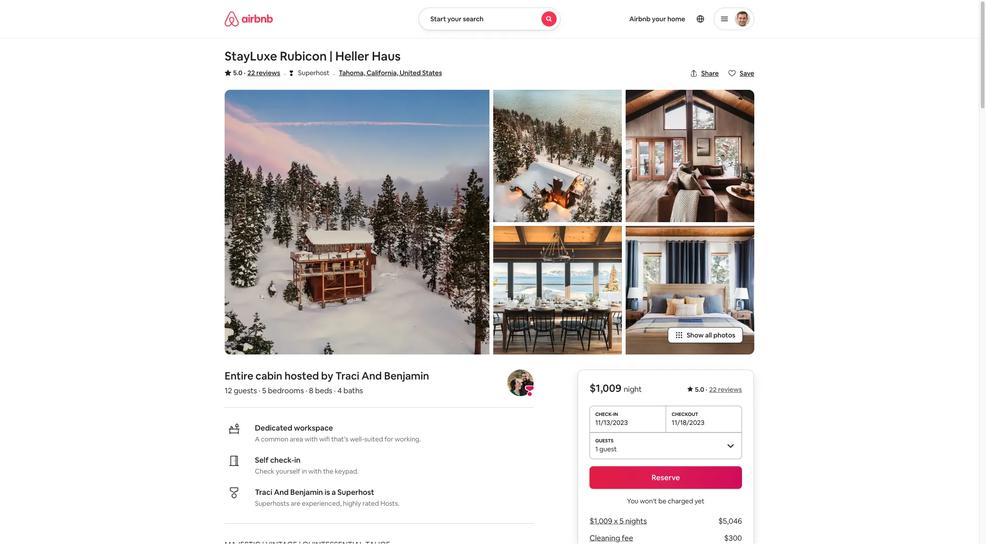 Task type: locate. For each thing, give the bounding box(es) containing it.
superhost up highly
[[338, 488, 374, 497]]

5.0 · 22 reviews down the stayluxe
[[233, 69, 280, 77]]

1 vertical spatial with
[[309, 468, 322, 476]]

$1,009 for $1,009 night
[[590, 382, 622, 395]]

for
[[385, 435, 394, 444]]

0 horizontal spatial traci
[[255, 488, 272, 497]]

$1,009 left night
[[590, 382, 622, 395]]

escape to our lavish mountain cabin in lake tahoe and wake up to the serenity of a sunrise overlooking the pristine waters of the lake. image
[[225, 90, 490, 355], [494, 90, 622, 222]]

1 horizontal spatial in
[[302, 468, 307, 476]]

check-
[[270, 455, 294, 465]]

0 horizontal spatial 5
[[262, 386, 266, 396]]

1 vertical spatial superhost
[[338, 488, 374, 497]]

guests
[[234, 386, 257, 396]]

your right start
[[448, 15, 462, 23]]

nights
[[626, 517, 647, 526]]

󰀃
[[290, 68, 293, 77]]

1 horizontal spatial your
[[652, 15, 666, 23]]

superhosts
[[255, 500, 289, 508]]

0 vertical spatial 5.0
[[233, 69, 243, 77]]

5 down cabin
[[262, 386, 266, 396]]

22
[[248, 69, 255, 77], [710, 386, 717, 394]]

stayluxe rubicon | heller haus
[[225, 48, 401, 64]]

photos
[[714, 331, 736, 340]]

4
[[338, 386, 342, 396]]

a
[[255, 435, 260, 444]]

yet
[[695, 497, 705, 506]]

search
[[463, 15, 484, 23]]

keypad.
[[335, 468, 359, 476]]

states
[[422, 69, 442, 77]]

1 $1,009 from the top
[[590, 382, 622, 395]]

in up yourself
[[294, 455, 301, 465]]

Start your search search field
[[419, 8, 561, 30]]

5.0 · 22 reviews
[[233, 69, 280, 77], [695, 386, 742, 394]]

by
[[321, 369, 333, 383]]

stayluxe
[[225, 48, 277, 64]]

0 vertical spatial traci
[[336, 369, 360, 383]]

cleaning fee
[[590, 534, 634, 543]]

experienced,
[[302, 500, 342, 508]]

2 $1,009 from the top
[[590, 517, 613, 526]]

0 horizontal spatial 22
[[248, 69, 255, 77]]

your inside button
[[448, 15, 462, 23]]

0 horizontal spatial your
[[448, 15, 462, 23]]

1 horizontal spatial 22
[[710, 386, 717, 394]]

your left home
[[652, 15, 666, 23]]

0 horizontal spatial escape to our lavish mountain cabin in lake tahoe and wake up to the serenity of a sunrise overlooking the pristine waters of the lake. image
[[225, 90, 490, 355]]

1 vertical spatial $1,009
[[590, 517, 613, 526]]

yourself
[[276, 468, 300, 476]]

1 horizontal spatial reviews
[[719, 386, 742, 394]]

$1,009 night
[[590, 382, 642, 395]]

hosts.
[[381, 500, 400, 508]]

you won't be charged yet
[[628, 497, 705, 506]]

2 escape to our lavish mountain cabin in lake tahoe and wake up to the serenity of a sunrise overlooking the pristine waters of the lake. image from the left
[[494, 90, 622, 222]]

$1,009 left x
[[590, 517, 613, 526]]

1 guest
[[596, 445, 617, 454]]

superhost
[[298, 69, 330, 77], [338, 488, 374, 497]]

won't
[[640, 497, 657, 506]]

1 your from the left
[[448, 15, 462, 23]]

your inside profile element
[[652, 15, 666, 23]]

cozy up with loved ones in our luxurious living room, complete with comfortable sofas, a warm fireplace, and board games - the perfect spot for laughter, conversation, and relaxation in our modern, yet rustic mountain cabin. image
[[626, 90, 755, 222]]

· tahoma, california, united states
[[333, 69, 442, 79]]

traci up the baths
[[336, 369, 360, 383]]

with
[[305, 435, 318, 444], [309, 468, 322, 476]]

1 vertical spatial reviews
[[719, 386, 742, 394]]

1 horizontal spatial superhost
[[338, 488, 374, 497]]

escape to your own mountain oasis with stunning lake views, where luxury meets nature in a perfectly curated bedroom complete with plush linens, cozy pillows, beautiful curtains, a charming chair, and a touch of greenery to awaken your senses. image
[[626, 226, 755, 355]]

entire cabin hosted by traci and benjamin 12 guests · 5 bedrooms · 8 beds · 4 baths
[[225, 369, 429, 396]]

$1,009 for $1,009 x 5 nights
[[590, 517, 613, 526]]

1 horizontal spatial 5
[[620, 517, 624, 526]]

1 horizontal spatial traci
[[336, 369, 360, 383]]

1 vertical spatial in
[[302, 468, 307, 476]]

0 vertical spatial 22 reviews button
[[248, 68, 280, 78]]

2 your from the left
[[652, 15, 666, 23]]

with down 'workspace'
[[305, 435, 318, 444]]

reviews
[[257, 69, 280, 77], [719, 386, 742, 394]]

common
[[261, 435, 288, 444]]

1 vertical spatial traci
[[255, 488, 272, 497]]

with inside dedicated workspace a common area with wifi that's well-suited for working.
[[305, 435, 318, 444]]

0 vertical spatial reviews
[[257, 69, 280, 77]]

beds
[[315, 386, 333, 396]]

share button
[[687, 65, 723, 81]]

traci and benjamin is a superhost. learn more about traci and benjamin. image
[[507, 370, 534, 397], [507, 370, 534, 397]]

0 horizontal spatial 5.0 · 22 reviews
[[233, 69, 280, 77]]

entire
[[225, 369, 253, 383]]

1 horizontal spatial escape to our lavish mountain cabin in lake tahoe and wake up to the serenity of a sunrise overlooking the pristine waters of the lake. image
[[494, 90, 622, 222]]

5.0 · 22 reviews up 11/18/2023
[[695, 386, 742, 394]]

5
[[262, 386, 266, 396], [620, 517, 624, 526]]

superhost down stayluxe rubicon | heller haus
[[298, 69, 330, 77]]

be
[[659, 497, 667, 506]]

profile element
[[572, 0, 755, 38]]

1 horizontal spatial 5.0
[[695, 386, 705, 394]]

rated
[[363, 500, 379, 508]]

traci inside entire cabin hosted by traci and benjamin 12 guests · 5 bedrooms · 8 beds · 4 baths
[[336, 369, 360, 383]]

self check-in check yourself in with the keypad.
[[255, 455, 359, 476]]

0 vertical spatial with
[[305, 435, 318, 444]]

the
[[323, 468, 334, 476]]

in
[[294, 455, 301, 465], [302, 468, 307, 476]]

0 vertical spatial 5
[[262, 386, 266, 396]]

working.
[[395, 435, 421, 444]]

suited
[[364, 435, 383, 444]]

traci
[[336, 369, 360, 383], [255, 488, 272, 497]]

start
[[431, 15, 446, 23]]

benjamin
[[290, 488, 323, 497]]

1 horizontal spatial 22 reviews button
[[710, 386, 742, 394]]

5.0 down the stayluxe
[[233, 69, 243, 77]]

0 horizontal spatial 22 reviews button
[[248, 68, 280, 78]]

5 right x
[[620, 517, 624, 526]]

cabin
[[256, 369, 282, 383]]

with left the the
[[309, 468, 322, 476]]

0 horizontal spatial in
[[294, 455, 301, 465]]

in right yourself
[[302, 468, 307, 476]]

your
[[448, 15, 462, 23], [652, 15, 666, 23]]

1 escape to our lavish mountain cabin in lake tahoe and wake up to the serenity of a sunrise overlooking the pristine waters of the lake. image from the left
[[225, 90, 490, 355]]

traci up the superhosts
[[255, 488, 272, 497]]

with inside self check-in check yourself in with the keypad.
[[309, 468, 322, 476]]

$300
[[725, 534, 742, 543]]

·
[[244, 69, 246, 77], [284, 69, 286, 79], [333, 69, 335, 79], [706, 386, 708, 394], [259, 386, 261, 396], [306, 386, 307, 396], [334, 386, 336, 396]]

1 vertical spatial 5.0 · 22 reviews
[[695, 386, 742, 394]]

0 vertical spatial $1,009
[[590, 382, 622, 395]]

1 vertical spatial 5
[[620, 517, 624, 526]]

0 horizontal spatial superhost
[[298, 69, 330, 77]]

5.0 up 11/18/2023
[[695, 386, 705, 394]]



Task type: vqa. For each thing, say whether or not it's contained in the screenshot.
Learn more about cancellation policies
no



Task type: describe. For each thing, give the bounding box(es) containing it.
home
[[668, 15, 686, 23]]

start your search button
[[419, 8, 561, 30]]

all
[[706, 331, 712, 340]]

0 horizontal spatial 5.0
[[233, 69, 243, 77]]

tahoma,
[[339, 69, 365, 77]]

wifi
[[319, 435, 330, 444]]

share
[[702, 69, 719, 78]]

11/18/2023
[[672, 419, 705, 427]]

rubicon
[[280, 48, 327, 64]]

show all photos button
[[668, 327, 743, 344]]

$5,046
[[719, 517, 742, 526]]

traci inside traci and benjamin is a superhost superhosts are experienced, highly rated hosts.
[[255, 488, 272, 497]]

0 vertical spatial 22
[[248, 69, 255, 77]]

california,
[[367, 69, 399, 77]]

united
[[400, 69, 421, 77]]

guest
[[600, 445, 617, 454]]

area
[[290, 435, 303, 444]]

0 horizontal spatial reviews
[[257, 69, 280, 77]]

12
[[225, 386, 232, 396]]

your for start
[[448, 15, 462, 23]]

save button
[[725, 65, 759, 81]]

start your search
[[431, 15, 484, 23]]

· inside · tahoma, california, united states
[[333, 69, 335, 79]]

superhost inside traci and benjamin is a superhost superhosts are experienced, highly rated hosts.
[[338, 488, 374, 497]]

traci and benjamin is a superhost superhosts are experienced, highly rated hosts.
[[255, 488, 400, 508]]

0 vertical spatial 5.0 · 22 reviews
[[233, 69, 280, 77]]

8
[[309, 386, 314, 396]]

self
[[255, 455, 269, 465]]

hosted
[[285, 369, 319, 383]]

0 vertical spatial superhost
[[298, 69, 330, 77]]

x
[[614, 517, 618, 526]]

1 horizontal spatial 5.0 · 22 reviews
[[695, 386, 742, 394]]

are
[[291, 500, 301, 508]]

airbnb your home link
[[624, 9, 691, 29]]

check
[[255, 468, 275, 476]]

haus
[[372, 48, 401, 64]]

and
[[274, 488, 289, 497]]

your for airbnb
[[652, 15, 666, 23]]

0 vertical spatial in
[[294, 455, 301, 465]]

cleaning
[[590, 534, 620, 543]]

1 vertical spatial 5.0
[[695, 386, 705, 394]]

tahoma, california, united states button
[[339, 67, 442, 79]]

cleaning fee button
[[590, 534, 634, 543]]

airbnb your home
[[630, 15, 686, 23]]

airbnb
[[630, 15, 651, 23]]

|
[[330, 48, 333, 64]]

reserve button
[[590, 467, 742, 490]]

1
[[596, 445, 598, 454]]

show all photos
[[687, 331, 736, 340]]

save
[[740, 69, 755, 78]]

a
[[332, 488, 336, 497]]

show
[[687, 331, 704, 340]]

bedrooms
[[268, 386, 304, 396]]

workspace
[[294, 423, 333, 433]]

gather around the table for a feast with a view! enjoy the beauty of lake tahoe while savoring every bite in our modern rustic dining area. image
[[494, 226, 622, 355]]

1 vertical spatial 22
[[710, 386, 717, 394]]

$1,009 x 5 nights
[[590, 517, 647, 526]]

1 vertical spatial 22 reviews button
[[710, 386, 742, 394]]

is
[[325, 488, 330, 497]]

reserve
[[652, 473, 680, 483]]

that's
[[331, 435, 349, 444]]

1 guest button
[[590, 433, 742, 459]]

5 inside entire cabin hosted by traci and benjamin 12 guests · 5 bedrooms · 8 beds · 4 baths
[[262, 386, 266, 396]]

dedicated
[[255, 423, 292, 433]]

dedicated workspace a common area with wifi that's well-suited for working.
[[255, 423, 421, 444]]

and benjamin
[[362, 369, 429, 383]]

11/13/2023
[[596, 419, 628, 427]]

baths
[[344, 386, 363, 396]]

you
[[628, 497, 639, 506]]

fee
[[622, 534, 634, 543]]

highly
[[343, 500, 361, 508]]

$1,009 x 5 nights button
[[590, 517, 647, 526]]

heller
[[335, 48, 369, 64]]

night
[[624, 385, 642, 394]]

well-
[[350, 435, 364, 444]]

charged
[[668, 497, 694, 506]]



